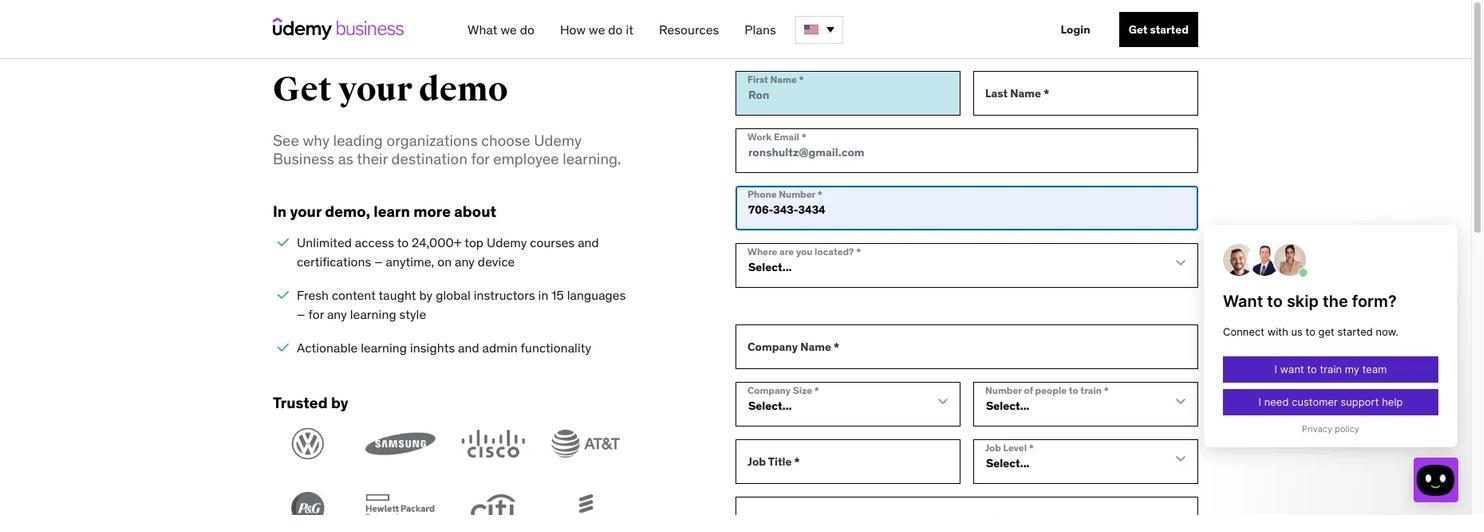 Task type: locate. For each thing, give the bounding box(es) containing it.
citi logo image
[[458, 492, 528, 515]]

and left admin
[[458, 340, 479, 356]]

started
[[1150, 22, 1189, 37]]

Work Email * email field
[[736, 128, 1199, 173]]

job left 'level' at the bottom right
[[985, 442, 1001, 454]]

1 vertical spatial by
[[331, 393, 348, 413]]

get
[[1129, 22, 1148, 37], [273, 69, 332, 110]]

0 vertical spatial learning
[[350, 307, 396, 323]]

1 vertical spatial job
[[748, 455, 766, 469]]

learning down content
[[350, 307, 396, 323]]

udemy up device
[[487, 235, 527, 251]]

name right last
[[1010, 86, 1041, 100]]

actionable learning insights and admin functionality
[[297, 340, 591, 356]]

0 vertical spatial udemy
[[534, 131, 582, 150]]

1 vertical spatial and
[[458, 340, 479, 356]]

any down content
[[327, 307, 347, 323]]

0 horizontal spatial any
[[327, 307, 347, 323]]

udemy right choose
[[534, 131, 582, 150]]

we inside popup button
[[501, 22, 517, 38]]

what
[[468, 22, 498, 38]]

1 company from the top
[[748, 340, 798, 354]]

15
[[552, 288, 564, 304]]

1 vertical spatial company
[[748, 384, 791, 396]]

What are your organization's training needs? (Optional) text field
[[736, 497, 1199, 515]]

hewlett packard enterprise logo image
[[365, 492, 435, 515]]

device
[[478, 254, 515, 270]]

* for job level *
[[1029, 442, 1034, 454]]

– down fresh on the bottom of page
[[297, 307, 305, 323]]

access
[[355, 235, 394, 251]]

get up why
[[273, 69, 332, 110]]

as
[[338, 149, 353, 168]]

do for how we do it
[[608, 22, 623, 38]]

get inside menu navigation
[[1129, 22, 1148, 37]]

1 horizontal spatial name
[[800, 340, 831, 354]]

Phone Number * telephone field
[[736, 186, 1199, 230]]

name right first
[[771, 73, 797, 85]]

your right in
[[290, 202, 322, 221]]

fresh
[[297, 288, 329, 304]]

1 horizontal spatial do
[[608, 22, 623, 38]]

0 vertical spatial number
[[779, 188, 816, 200]]

do right 'what'
[[520, 22, 535, 38]]

by
[[419, 288, 433, 304], [331, 393, 348, 413]]

do
[[520, 22, 535, 38], [608, 22, 623, 38]]

any inside "fresh content taught by global instructors in 15 languages – for any learning style"
[[327, 307, 347, 323]]

0 horizontal spatial get
[[273, 69, 332, 110]]

0 horizontal spatial we
[[501, 22, 517, 38]]

1 vertical spatial your
[[290, 202, 322, 221]]

work email *
[[748, 131, 807, 143]]

0 horizontal spatial your
[[290, 202, 322, 221]]

p&g logo image
[[273, 492, 343, 515]]

2 company from the top
[[748, 384, 791, 396]]

for left employee
[[471, 149, 490, 168]]

your for in
[[290, 202, 322, 221]]

0 horizontal spatial and
[[458, 340, 479, 356]]

number left 'of'
[[985, 384, 1022, 396]]

how
[[560, 22, 586, 38]]

last
[[985, 86, 1008, 100]]

resources
[[659, 22, 719, 38]]

phone number *
[[748, 188, 823, 200]]

2 do from the left
[[608, 22, 623, 38]]

0 vertical spatial your
[[338, 69, 413, 110]]

get your demo
[[273, 69, 508, 110]]

0 horizontal spatial number
[[779, 188, 816, 200]]

job for job title *
[[748, 455, 766, 469]]

your
[[338, 69, 413, 110], [290, 202, 322, 221]]

1 horizontal spatial to
[[1069, 384, 1079, 396]]

company for company name *
[[748, 340, 798, 354]]

0 horizontal spatial job
[[748, 455, 766, 469]]

Company Name * text field
[[736, 325, 1199, 369]]

1 horizontal spatial job
[[985, 442, 1001, 454]]

their
[[357, 149, 388, 168]]

do for what we do
[[520, 22, 535, 38]]

* for last name *
[[1044, 86, 1050, 100]]

do left it
[[608, 22, 623, 38]]

0 horizontal spatial udemy
[[487, 235, 527, 251]]

0 vertical spatial by
[[419, 288, 433, 304]]

company name *
[[748, 340, 840, 354]]

0 vertical spatial name
[[771, 73, 797, 85]]

*
[[799, 73, 804, 85], [1044, 86, 1050, 100], [802, 131, 807, 143], [818, 188, 823, 200], [856, 246, 861, 258], [834, 340, 840, 354], [815, 384, 819, 396], [1104, 384, 1109, 396], [1029, 442, 1034, 454], [794, 455, 800, 469]]

company
[[748, 340, 798, 354], [748, 384, 791, 396]]

0 horizontal spatial to
[[397, 235, 409, 251]]

learning
[[350, 307, 396, 323], [361, 340, 407, 356]]

we inside "dropdown button"
[[589, 22, 605, 38]]

udemy inside see why leading organizations choose udemy business as their destination for employee learning.
[[534, 131, 582, 150]]

number of people to train *
[[985, 384, 1109, 396]]

0 vertical spatial and
[[578, 235, 599, 251]]

and right the courses
[[578, 235, 599, 251]]

job title *
[[748, 455, 800, 469]]

any
[[455, 254, 475, 270], [327, 307, 347, 323]]

on
[[437, 254, 452, 270]]

1 horizontal spatial get
[[1129, 22, 1148, 37]]

0 horizontal spatial –
[[297, 307, 305, 323]]

you
[[796, 246, 813, 258]]

get left started
[[1129, 22, 1148, 37]]

company up the company size *
[[748, 340, 798, 354]]

to left train
[[1069, 384, 1079, 396]]

0 vertical spatial any
[[455, 254, 475, 270]]

–
[[374, 254, 383, 270], [297, 307, 305, 323]]

taught
[[379, 288, 416, 304]]

trusted by
[[273, 393, 348, 413]]

are
[[780, 246, 794, 258]]

any right on
[[455, 254, 475, 270]]

where
[[748, 246, 778, 258]]

your for get
[[338, 69, 413, 110]]

1 vertical spatial for
[[308, 307, 324, 323]]

in
[[538, 288, 549, 304]]

1 horizontal spatial udemy
[[534, 131, 582, 150]]

company left size
[[748, 384, 791, 396]]

name up size
[[800, 340, 831, 354]]

your up the leading
[[338, 69, 413, 110]]

we right 'what'
[[501, 22, 517, 38]]

0 vertical spatial for
[[471, 149, 490, 168]]

0 vertical spatial company
[[748, 340, 798, 354]]

0 vertical spatial get
[[1129, 22, 1148, 37]]

do inside "dropdown button"
[[608, 22, 623, 38]]

0 vertical spatial job
[[985, 442, 1001, 454]]

1 vertical spatial any
[[327, 307, 347, 323]]

0 vertical spatial –
[[374, 254, 383, 270]]

resources button
[[653, 15, 726, 44]]

1 vertical spatial get
[[273, 69, 332, 110]]

last name *
[[985, 86, 1050, 100]]

why
[[303, 131, 330, 150]]

for inside see why leading organizations choose udemy business as their destination for employee learning.
[[471, 149, 490, 168]]

number right phone
[[779, 188, 816, 200]]

First Name * text field
[[736, 71, 961, 116]]

do inside popup button
[[520, 22, 535, 38]]

2 horizontal spatial name
[[1010, 86, 1041, 100]]

2 vertical spatial name
[[800, 340, 831, 354]]

number
[[779, 188, 816, 200], [985, 384, 1022, 396]]

for
[[471, 149, 490, 168], [308, 307, 324, 323]]

for down fresh on the bottom of page
[[308, 307, 324, 323]]

1 vertical spatial number
[[985, 384, 1022, 396]]

0 horizontal spatial do
[[520, 22, 535, 38]]

1 vertical spatial udemy
[[487, 235, 527, 251]]

udemy
[[534, 131, 582, 150], [487, 235, 527, 251]]

more
[[414, 202, 451, 221]]

we for how
[[589, 22, 605, 38]]

fresh content taught by global instructors in 15 languages – for any learning style
[[297, 288, 626, 323]]

style
[[399, 307, 426, 323]]

– inside unlimited access to 24,000+ top udemy courses and certifications – anytime, on any device
[[374, 254, 383, 270]]

1 horizontal spatial your
[[338, 69, 413, 110]]

for inside "fresh content taught by global instructors in 15 languages – for any learning style"
[[308, 307, 324, 323]]

by up style
[[419, 288, 433, 304]]

in
[[273, 202, 287, 221]]

0 vertical spatial to
[[397, 235, 409, 251]]

by right the trusted
[[331, 393, 348, 413]]

– inside "fresh content taught by global instructors in 15 languages – for any learning style"
[[297, 307, 305, 323]]

1 horizontal spatial any
[[455, 254, 475, 270]]

Job Title * text field
[[736, 440, 961, 484]]

learning.
[[563, 149, 621, 168]]

for for unlimited access to 24,000+ top udemy courses and certifications – anytime, on any device
[[308, 307, 324, 323]]

1 horizontal spatial for
[[471, 149, 490, 168]]

learning down style
[[361, 340, 407, 356]]

trusted
[[273, 393, 328, 413]]

we right how
[[589, 22, 605, 38]]

and
[[578, 235, 599, 251], [458, 340, 479, 356]]

name
[[771, 73, 797, 85], [1010, 86, 1041, 100], [800, 340, 831, 354]]

first
[[748, 73, 768, 85]]

1 vertical spatial name
[[1010, 86, 1041, 100]]

of
[[1024, 384, 1033, 396]]

job left title
[[748, 455, 766, 469]]

1 do from the left
[[520, 22, 535, 38]]

1 horizontal spatial –
[[374, 254, 383, 270]]

we
[[501, 22, 517, 38], [589, 22, 605, 38]]

0 horizontal spatial name
[[771, 73, 797, 85]]

1 horizontal spatial we
[[589, 22, 605, 38]]

to
[[397, 235, 409, 251], [1069, 384, 1079, 396]]

by inside "fresh content taught by global instructors in 15 languages – for any learning style"
[[419, 288, 433, 304]]

learning inside "fresh content taught by global instructors in 15 languages – for any learning style"
[[350, 307, 396, 323]]

– for for
[[297, 307, 305, 323]]

name for company
[[800, 340, 831, 354]]

instructors
[[474, 288, 535, 304]]

0 horizontal spatial for
[[308, 307, 324, 323]]

to up anytime,
[[397, 235, 409, 251]]

– down access
[[374, 254, 383, 270]]

functionality
[[521, 340, 591, 356]]

1 horizontal spatial by
[[419, 288, 433, 304]]

1 vertical spatial –
[[297, 307, 305, 323]]

1 horizontal spatial and
[[578, 235, 599, 251]]

job
[[985, 442, 1001, 454], [748, 455, 766, 469]]

udemy inside unlimited access to 24,000+ top udemy courses and certifications – anytime, on any device
[[487, 235, 527, 251]]

0 horizontal spatial by
[[331, 393, 348, 413]]

1 horizontal spatial number
[[985, 384, 1022, 396]]

1 we from the left
[[501, 22, 517, 38]]

2 we from the left
[[589, 22, 605, 38]]



Task type: describe. For each thing, give the bounding box(es) containing it.
work
[[748, 131, 772, 143]]

udemy for learning.
[[534, 131, 582, 150]]

name for last
[[1010, 86, 1041, 100]]

get started
[[1129, 22, 1189, 37]]

plans button
[[738, 15, 783, 44]]

udemy for any
[[487, 235, 527, 251]]

name for first
[[771, 73, 797, 85]]

located?
[[815, 246, 854, 258]]

* for first name *
[[799, 73, 804, 85]]

1 vertical spatial learning
[[361, 340, 407, 356]]

languages
[[567, 288, 626, 304]]

in your demo, learn more about
[[273, 202, 496, 221]]

learn
[[374, 202, 410, 221]]

first name *
[[748, 73, 804, 85]]

where are you located? *
[[748, 246, 861, 258]]

certifications
[[297, 254, 371, 270]]

title
[[768, 455, 792, 469]]

unlimited access to 24,000+ top udemy courses and certifications – anytime, on any device
[[297, 235, 599, 270]]

get started link
[[1119, 12, 1199, 47]]

what we do button
[[461, 15, 541, 44]]

volkswagen logo image
[[273, 428, 343, 461]]

courses
[[530, 235, 575, 251]]

business
[[273, 149, 334, 168]]

top
[[465, 235, 484, 251]]

demo,
[[325, 202, 370, 221]]

admin
[[482, 340, 518, 356]]

for for get your demo
[[471, 149, 490, 168]]

email
[[774, 131, 800, 143]]

train
[[1081, 384, 1102, 396]]

job level *
[[985, 442, 1034, 454]]

people
[[1035, 384, 1067, 396]]

size
[[793, 384, 812, 396]]

what we do
[[468, 22, 535, 38]]

* for job title *
[[794, 455, 800, 469]]

leading
[[333, 131, 383, 150]]

to inside unlimited access to 24,000+ top udemy courses and certifications – anytime, on any device
[[397, 235, 409, 251]]

we for what
[[501, 22, 517, 38]]

company for company size *
[[748, 384, 791, 396]]

any inside unlimited access to 24,000+ top udemy courses and certifications – anytime, on any device
[[455, 254, 475, 270]]

udemy business image
[[273, 18, 404, 40]]

level
[[1003, 442, 1027, 454]]

– for anytime,
[[374, 254, 383, 270]]

how we do it button
[[554, 15, 640, 44]]

phone
[[748, 188, 777, 200]]

it
[[626, 22, 634, 38]]

see why leading organizations choose udemy business as their destination for employee learning.
[[273, 131, 621, 168]]

login
[[1061, 22, 1091, 37]]

demo
[[419, 69, 508, 110]]

and inside unlimited access to 24,000+ top udemy courses and certifications – anytime, on any device
[[578, 235, 599, 251]]

cisco logo image
[[458, 428, 528, 461]]

* for phone number *
[[818, 188, 823, 200]]

* for work email *
[[802, 131, 807, 143]]

about
[[454, 202, 496, 221]]

company size *
[[748, 384, 819, 396]]

insights
[[410, 340, 455, 356]]

see
[[273, 131, 299, 150]]

* for company size *
[[815, 384, 819, 396]]

get for get your demo
[[273, 69, 332, 110]]

at&t logo image
[[551, 428, 620, 461]]

Last Name * text field
[[974, 71, 1199, 116]]

* for company name *
[[834, 340, 840, 354]]

anytime,
[[386, 254, 434, 270]]

job for job level *
[[985, 442, 1001, 454]]

get for get started
[[1129, 22, 1148, 37]]

how we do it
[[560, 22, 634, 38]]

login button
[[1051, 12, 1100, 47]]

1 vertical spatial to
[[1069, 384, 1079, 396]]

content
[[332, 288, 376, 304]]

choose
[[481, 131, 530, 150]]

global
[[436, 288, 471, 304]]

plans
[[745, 22, 776, 38]]

ericsson logo image
[[551, 492, 620, 515]]

24,000+
[[412, 235, 462, 251]]

menu navigation
[[455, 0, 1199, 59]]

organizations
[[387, 131, 478, 150]]

destination
[[391, 149, 467, 168]]

samsung logo image
[[365, 428, 435, 461]]

actionable
[[297, 340, 358, 356]]

unlimited
[[297, 235, 352, 251]]

employee
[[493, 149, 559, 168]]



Task type: vqa. For each thing, say whether or not it's contained in the screenshot.
DEVELOP
no



